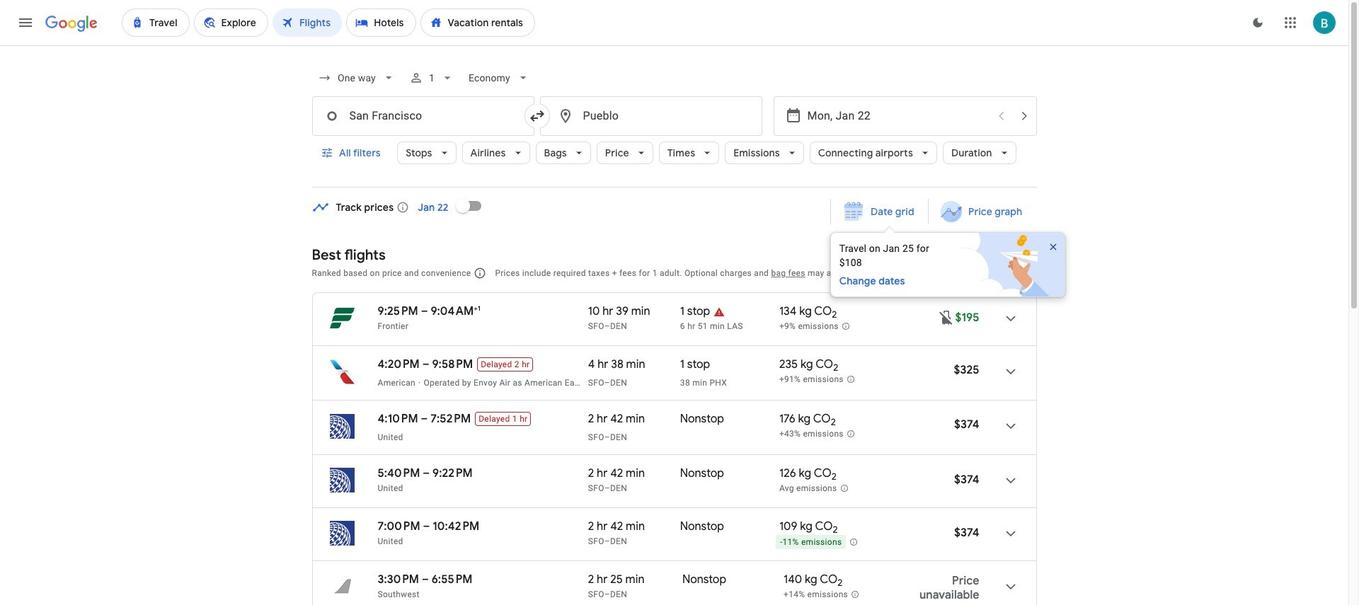 Task type: locate. For each thing, give the bounding box(es) containing it.
1 374 us dollars text field from the top
[[954, 418, 979, 432]]

total duration 2 hr 42 min. element for nonstop flight. element corresponding to arrival time: 9:22 pm. text field
[[588, 467, 680, 483]]

3 total duration 2 hr 42 min. element from the top
[[588, 520, 680, 536]]

nonstop flight. element
[[680, 412, 724, 432], [680, 467, 724, 483], [680, 520, 724, 536], [682, 573, 726, 589]]

374 us dollars text field for flight details. leaves san francisco international airport (sfo) at 7:00 pm on monday, january 22 and arrives at denver international airport at 10:42 pm on monday, january 22. image at bottom
[[954, 526, 979, 540]]

leaves san francisco international airport (sfo) at 3:30 pm on monday, january 22 and arrives at denver international airport at 6:55 pm on monday, january 22. element
[[378, 573, 473, 587]]

leaves san francisco international airport (sfo) at 5:40 pm on monday, january 22 and arrives at denver international airport at 9:22 pm on monday, january 22. element
[[378, 467, 473, 481]]

0 vertical spatial 1 stop flight. element
[[680, 304, 710, 321]]

1 1 stop flight. element from the top
[[680, 304, 710, 321]]

total duration 4 hr 38 min. element
[[588, 358, 680, 377]]

1 vertical spatial total duration 2 hr 42 min. element
[[588, 467, 680, 483]]

374 us dollars text field for flight details. leaves san francisco international airport (sfo) at 4:10 pm on monday, january 22 and arrives at denver international airport at 7:52 pm on monday, january 22. image
[[954, 418, 979, 432]]

195 US dollars text field
[[955, 311, 979, 325]]

total duration 2 hr 42 min. element
[[588, 412, 680, 432], [588, 467, 680, 483], [588, 520, 680, 536]]

2 374 us dollars text field from the top
[[954, 526, 979, 540]]

leaves san francisco international airport (sfo) at 9:25 pm on monday, january 22 and arrives at denver international airport at 9:04 am on tuesday, january 23. element
[[378, 304, 481, 319]]

374 us dollars text field left flight details. leaves san francisco international airport (sfo) at 4:10 pm on monday, january 22 and arrives at denver international airport at 7:52 pm on monday, january 22. image
[[954, 418, 979, 432]]

1 vertical spatial 374 us dollars text field
[[954, 526, 979, 540]]

None field
[[312, 65, 401, 91], [463, 65, 536, 91], [312, 65, 401, 91], [463, 65, 536, 91]]

Arrival time: 10:42 PM. text field
[[433, 520, 479, 534]]

flight details. leaves san francisco international airport (sfo) at 7:00 pm on monday, january 22 and arrives at denver international airport at 10:42 pm on monday, january 22. image
[[994, 517, 1028, 551]]

nonstop flight. element for arrival time: 6:55 pm. text box
[[682, 573, 726, 589]]

total duration 2 hr 42 min. element for arrival time: 10:42 pm. text field nonstop flight. element
[[588, 520, 680, 536]]

2 1 stop flight. element from the top
[[680, 358, 710, 377]]

main content
[[312, 189, 1080, 605]]

flight details. leaves san francisco international airport (sfo) at 3:30 pm on monday, january 22 and arrives at denver international airport at 6:55 pm on monday, january 22. image
[[994, 570, 1028, 604]]

2 total duration 2 hr 42 min. element from the top
[[588, 467, 680, 483]]

Arrival time: 9:58 PM. text field
[[432, 358, 473, 372]]

Arrival time: 9:04 AM on  Tuesday, January 23. text field
[[431, 304, 481, 319]]

Departure text field
[[807, 97, 989, 135]]

0 vertical spatial total duration 2 hr 42 min. element
[[588, 412, 680, 432]]

flight details. leaves san francisco international airport (sfo) at 5:40 pm on monday, january 22 and arrives at denver international airport at 9:22 pm on monday, january 22. image
[[994, 464, 1028, 498]]

1 total duration 2 hr 42 min. element from the top
[[588, 412, 680, 432]]

1 vertical spatial 1 stop flight. element
[[680, 358, 710, 377]]

374 US dollars text field
[[954, 418, 979, 432], [954, 526, 979, 540]]

None text field
[[312, 96, 534, 136], [540, 96, 762, 136], [312, 96, 534, 136], [540, 96, 762, 136]]

flight details. leaves san francisco international airport (sfo) at 4:10 pm on monday, january 22 and arrives at denver international airport at 7:52 pm on monday, january 22. image
[[994, 409, 1028, 443]]

2 vertical spatial total duration 2 hr 42 min. element
[[588, 520, 680, 536]]

0 vertical spatial 374 us dollars text field
[[954, 418, 979, 432]]

total duration 10 hr 39 min. element
[[588, 304, 680, 321]]

374 us dollars text field left flight details. leaves san francisco international airport (sfo) at 7:00 pm on monday, january 22 and arrives at denver international airport at 10:42 pm on monday, january 22. image at bottom
[[954, 526, 979, 540]]

loading results progress bar
[[0, 45, 1349, 48]]

None search field
[[312, 61, 1037, 188]]

1 stop flight. element
[[680, 304, 710, 321], [680, 358, 710, 377]]

total duration 2 hr 25 min. element
[[588, 573, 682, 589]]



Task type: describe. For each thing, give the bounding box(es) containing it.
Departure time: 7:00 PM. text field
[[378, 520, 420, 534]]

this price for this flight doesn't include overhead bin access. if you need a carry-on bag, use the bags filter to update prices. image
[[938, 309, 955, 326]]

Arrival time: 9:22 PM. text field
[[433, 467, 473, 481]]

leaves san francisco international airport (sfo) at 4:20 pm on monday, january 22 and arrives at denver international airport at 9:58 pm on monday, january 22. element
[[378, 358, 473, 372]]

Departure time: 9:25 PM. text field
[[378, 304, 418, 319]]

nonstop flight. element for arrival time: 10:42 pm. text field
[[680, 520, 724, 536]]

learn more about tracked prices image
[[397, 201, 409, 214]]

learn more about ranking image
[[474, 267, 487, 280]]

Departure time: 3:30 PM. text field
[[378, 573, 419, 587]]

change appearance image
[[1241, 6, 1275, 40]]

leaves san francisco international airport (sfo) at 4:10 pm on monday, january 22 and arrives at denver international airport at 7:52 pm on monday, january 22. element
[[378, 412, 471, 426]]

Arrival time: 6:55 PM. text field
[[432, 573, 473, 587]]

nonstop flight. element for arrival time: 9:22 pm. text field
[[680, 467, 724, 483]]

swap origin and destination. image
[[528, 108, 545, 125]]

Departure time: 4:20 PM. text field
[[378, 358, 420, 372]]

flight details. leaves san francisco international airport (sfo) at 4:20 pm on monday, january 22 and arrives at denver international airport at 9:58 pm on monday, january 22. image
[[994, 355, 1028, 389]]

Departure time: 4:10 PM. text field
[[378, 412, 418, 426]]

Arrival time: 7:52 PM. text field
[[431, 412, 471, 426]]

374 US dollars text field
[[954, 473, 979, 487]]

main menu image
[[17, 14, 34, 31]]

325 US dollars text field
[[954, 363, 979, 377]]

Departure time: 5:40 PM. text field
[[378, 467, 420, 481]]

close image
[[1047, 241, 1059, 253]]

leaves san francisco international airport (sfo) at 7:00 pm on monday, january 22 and arrives at denver international airport at 10:42 pm on monday, january 22. element
[[378, 520, 479, 534]]

find the best price region
[[312, 189, 1080, 297]]

flight details. leaves san francisco international airport (sfo) at 9:25 pm on monday, january 22 and arrives at denver international airport at 9:04 am on tuesday, january 23. image
[[994, 302, 1028, 336]]



Task type: vqa. For each thing, say whether or not it's contained in the screenshot.
Total duration 2 hr 42 min. element to the top
yes



